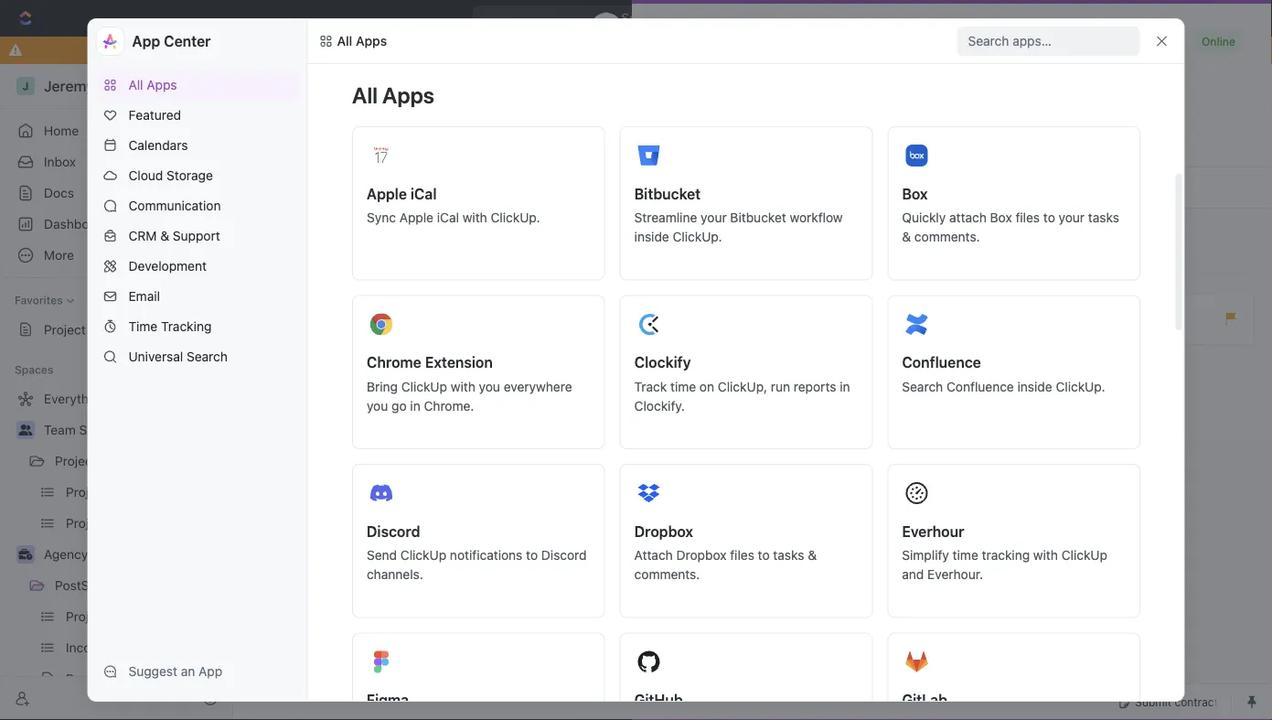 Task type: vqa. For each thing, say whether or not it's contained in the screenshot.


Task type: describe. For each thing, give the bounding box(es) containing it.
everhour
[[902, 523, 965, 540]]

clickup,
[[718, 379, 767, 394]]

time for clockify
[[670, 379, 696, 394]]

0 vertical spatial dropbox
[[634, 523, 693, 540]]

extension
[[425, 354, 493, 371]]

& inside the box quickly attach box files to your tasks & comments.
[[902, 229, 911, 244]]

search for confluence
[[902, 379, 943, 394]]

cloud storage
[[129, 168, 213, 183]]

figma link
[[352, 633, 605, 720]]

0 vertical spatial all spaces
[[270, 78, 332, 93]]

figma
[[367, 691, 409, 709]]

notifications
[[450, 548, 522, 563]]

team space link
[[44, 415, 221, 445]]

1 vertical spatial box
[[990, 210, 1012, 225]]

search... button
[[814, 189, 902, 219]]

1 horizontal spatial agency management
[[989, 265, 1117, 280]]

workflow
[[790, 210, 843, 225]]

new space button
[[797, 150, 902, 179]]

featured link
[[96, 101, 300, 130]]

jeremy
[[887, 265, 925, 278]]

0 vertical spatial app
[[132, 32, 160, 50]]

new button
[[989, 4, 1052, 33]]

tasks assigned to jeremy miller
[[792, 265, 960, 278]]

social
[[741, 320, 775, 334]]

0 horizontal spatial &
[[160, 228, 169, 243]]

0 horizontal spatial bitbucket
[[634, 185, 701, 202]]

0 vertical spatial user group image
[[960, 231, 974, 242]]

clickup. for streamline
[[673, 229, 722, 244]]

app inside 'button'
[[199, 664, 223, 679]]

activity
[[662, 140, 706, 155]]

development
[[129, 259, 207, 274]]

discord send clickup notifications to discord channels.
[[367, 523, 587, 582]]

wikido
[[689, 320, 728, 334]]

streamline
[[634, 210, 697, 225]]

sidebar navigation
[[0, 64, 233, 720]]

tracking
[[982, 548, 1030, 563]]

apps for topmost all apps link
[[356, 33, 387, 49]]

postsale engagements
[[55, 578, 191, 593]]

dashboards link
[[7, 210, 225, 239]]

spaces inside sidebar navigation
[[15, 363, 53, 376]]

online
[[1202, 35, 1236, 48]]

1 horizontal spatial postsale engagements link
[[806, 301, 916, 312]]

0 horizontal spatial you
[[367, 398, 388, 413]]

quickly
[[902, 210, 946, 225]]

apps for the leftmost all apps link
[[147, 77, 177, 92]]

all spaces joined
[[544, 404, 633, 416]]

closed-
[[979, 301, 1016, 312]]

new for new space
[[825, 157, 851, 172]]

tasks inside the box quickly attach box files to your tasks & comments.
[[1088, 210, 1120, 225]]

channels.
[[367, 567, 423, 582]]

bring
[[367, 379, 398, 394]]

calendars
[[129, 138, 188, 153]]

all apps dialog
[[87, 18, 1186, 720]]

docs link
[[7, 178, 225, 208]]

1 vertical spatial space
[[1025, 228, 1063, 243]]

postsale for postsale engagements / incoming closed-won deals
[[806, 301, 848, 312]]

0 vertical spatial discord
[[367, 523, 420, 540]]

crm & support
[[129, 228, 220, 243]]

user group image inside tree
[[19, 425, 32, 436]]

in inside 'chrome extension bring clickup with you everywhere you go in chrome.'
[[410, 398, 420, 413]]

calendars link
[[96, 131, 300, 160]]

communication link
[[96, 191, 300, 221]]

tracking
[[161, 319, 212, 334]]

inside inside "confluence search confluence inside clickup."
[[1018, 379, 1053, 394]]

clockify.
[[634, 398, 685, 413]]

project notes
[[44, 322, 124, 337]]

with for everhour
[[1034, 548, 1058, 563]]

Search apps… field
[[969, 30, 1133, 52]]

github
[[634, 691, 683, 709]]

crm
[[129, 228, 157, 243]]

tasks
[[792, 265, 821, 278]]

run
[[771, 379, 790, 394]]

time for everhour
[[953, 548, 979, 563]]

in inside clockify track time on clickup, run reports in clockify.
[[840, 379, 850, 394]]

sync
[[367, 210, 396, 225]]

engagements for postsale engagements / incoming closed-won deals
[[851, 301, 916, 312]]

search for universal
[[187, 349, 228, 364]]

1 vertical spatial confluence
[[947, 379, 1014, 394]]

agency management inside sidebar navigation
[[44, 547, 169, 562]]

gitlab link
[[888, 633, 1141, 720]]

joined
[[601, 404, 633, 416]]

home
[[44, 123, 79, 138]]

confluence search confluence inside clickup.
[[902, 354, 1106, 394]]

1 vertical spatial all spaces
[[275, 149, 400, 179]]

home link
[[7, 116, 225, 146]]

campaign
[[817, 320, 874, 334]]

0 vertical spatial agency
[[989, 265, 1035, 280]]

1 vertical spatial apple
[[399, 210, 433, 225]]

clickup. inside "confluence search confluence inside clickup."
[[1056, 379, 1106, 394]]

1 horizontal spatial team space
[[989, 228, 1063, 243]]

upgrade link
[[894, 5, 982, 31]]

on
[[700, 379, 714, 394]]

0 vertical spatial apple
[[367, 185, 407, 202]]

engagements for postsale engagements
[[110, 578, 191, 593]]

tasks inside dropbox attach dropbox files to tasks & comments.
[[773, 548, 804, 563]]

cloud
[[129, 168, 163, 183]]

to inside "discord send clickup notifications to discord channels."
[[526, 548, 538, 563]]

email link
[[96, 282, 300, 311]]

0 vertical spatial team
[[989, 228, 1022, 243]]

search... inside button
[[839, 196, 891, 211]]

inbox link
[[7, 147, 225, 177]]

new space
[[825, 157, 891, 172]]

to inside dropbox attach dropbox files to tasks & comments.
[[758, 548, 770, 563]]

notes
[[89, 322, 124, 337]]

gitlab
[[902, 691, 948, 709]]

& inside dropbox attach dropbox files to tasks & comments.
[[808, 548, 817, 563]]

favorites button
[[7, 289, 81, 311]]

inside inside bitbucket streamline your bitbucket workflow inside clickup.
[[634, 229, 669, 244]]

0 horizontal spatial all apps link
[[96, 70, 300, 100]]

universal search
[[129, 349, 228, 364]]

-
[[732, 320, 737, 334]]

1 horizontal spatial bitbucket
[[730, 210, 786, 225]]

with for chrome extension
[[451, 379, 475, 394]]

storage
[[167, 168, 213, 183]]

clickup inside 'chrome extension bring clickup with you everywhere you go in chrome.'
[[401, 379, 447, 394]]

app center
[[132, 32, 211, 50]]

attach
[[950, 210, 987, 225]]

tree inside sidebar navigation
[[7, 384, 225, 720]]

universal
[[129, 349, 183, 364]]

wikido - social media campaign
[[689, 320, 874, 334]]



Task type: locate. For each thing, give the bounding box(es) containing it.
with
[[462, 210, 487, 225], [451, 379, 475, 394], [1034, 548, 1058, 563]]

1 horizontal spatial user group image
[[960, 231, 974, 242]]

won
[[1016, 301, 1037, 312]]

1 vertical spatial clickup.
[[673, 229, 722, 244]]

crm & support link
[[96, 221, 300, 251]]

time left on
[[670, 379, 696, 394]]

to inside the box quickly attach box files to your tasks & comments.
[[1044, 210, 1055, 225]]

dropbox up "attach"
[[634, 523, 693, 540]]

inside
[[634, 229, 669, 244], [1018, 379, 1053, 394]]

agency
[[989, 265, 1035, 280], [44, 547, 88, 562]]

1 horizontal spatial agency
[[989, 265, 1035, 280]]

1 vertical spatial postsale engagements link
[[55, 571, 191, 600]]

inside down streamline
[[634, 229, 669, 244]]

clickup. inside bitbucket streamline your bitbucket workflow inside clickup.
[[673, 229, 722, 244]]

team up projects on the left of the page
[[44, 422, 76, 437]]

0 horizontal spatial team
[[44, 422, 76, 437]]

discord right notifications
[[541, 548, 587, 563]]

new up search apps… field
[[1015, 11, 1041, 26]]

0 vertical spatial comments.
[[915, 229, 980, 244]]

0 horizontal spatial time
[[670, 379, 696, 394]]

1 vertical spatial engagements
[[110, 578, 191, 593]]

comments. inside the box quickly attach box files to your tasks & comments.
[[915, 229, 980, 244]]

2 horizontal spatial clickup.
[[1056, 379, 1106, 394]]

chrome
[[367, 354, 421, 371]]

agency right business time image
[[44, 547, 88, 562]]

2 vertical spatial clickup.
[[1056, 379, 1106, 394]]

postsale engagements link down agency management link
[[55, 571, 191, 600]]

1 vertical spatial in
[[410, 398, 420, 413]]

0 horizontal spatial search...
[[621, 11, 674, 26]]

comments. down attach
[[915, 229, 980, 244]]

0 horizontal spatial postsale
[[55, 578, 106, 593]]

2 horizontal spatial space
[[1025, 228, 1063, 243]]

chrome extension bring clickup with you everywhere you go in chrome.
[[367, 354, 572, 413]]

new for new
[[1015, 11, 1041, 26]]

1 vertical spatial files
[[730, 548, 754, 563]]

an
[[181, 664, 195, 679]]

space up deals
[[1025, 228, 1063, 243]]

communication
[[129, 198, 221, 213]]

0 vertical spatial in
[[840, 379, 850, 394]]

in right reports
[[840, 379, 850, 394]]

github link
[[620, 633, 873, 720]]

clickup. for ical
[[491, 210, 540, 225]]

1 vertical spatial search
[[902, 379, 943, 394]]

0 vertical spatial team space
[[989, 228, 1063, 243]]

bitbucket left workflow
[[730, 210, 786, 225]]

1 horizontal spatial postsale
[[806, 301, 848, 312]]

with inside 'chrome extension bring clickup with you everywhere you go in chrome.'
[[451, 379, 475, 394]]

your inside the box quickly attach box files to your tasks & comments.
[[1059, 210, 1085, 225]]

files inside the box quickly attach box files to your tasks & comments.
[[1016, 210, 1040, 225]]

postsale up campaign
[[806, 301, 848, 312]]

clickup up the chrome.
[[401, 379, 447, 394]]

0 vertical spatial you
[[479, 379, 500, 394]]

featured
[[129, 108, 181, 123]]

0 horizontal spatial inside
[[634, 229, 669, 244]]

0 horizontal spatial ical
[[410, 185, 436, 202]]

bitbucket streamline your bitbucket workflow inside clickup.
[[634, 185, 843, 244]]

lqhim image
[[319, 34, 334, 49]]

and
[[902, 567, 924, 582]]

postsale engagements link
[[806, 301, 916, 312], [55, 571, 191, 600]]

0 horizontal spatial engagements
[[110, 578, 191, 593]]

spaces left joined
[[560, 404, 598, 416]]

go
[[391, 398, 406, 413]]

team inside 'link'
[[44, 422, 76, 437]]

0 vertical spatial new
[[1015, 11, 1041, 26]]

dropbox attach dropbox files to tasks & comments.
[[634, 523, 817, 582]]

everhour.
[[928, 567, 983, 582]]

docs
[[44, 185, 74, 200]]

⌘k
[[773, 11, 793, 26]]

postsale inside tree
[[55, 578, 106, 593]]

1 vertical spatial dropbox
[[676, 548, 727, 563]]

team space inside 'link'
[[44, 422, 116, 437]]

0 vertical spatial box
[[902, 185, 928, 202]]

files inside dropbox attach dropbox files to tasks & comments.
[[730, 548, 754, 563]]

your inside bitbucket streamline your bitbucket workflow inside clickup.
[[701, 210, 727, 225]]

with inside everhour simplify time tracking with clickup and everhour.
[[1034, 548, 1058, 563]]

search...
[[621, 11, 674, 26], [839, 196, 891, 211]]

1 horizontal spatial discord
[[541, 548, 587, 563]]

with inside apple ical sync apple ical with clickup.
[[462, 210, 487, 225]]

bitbucket up streamline
[[634, 185, 701, 202]]

1 horizontal spatial your
[[1059, 210, 1085, 225]]

0 horizontal spatial agency management
[[44, 547, 169, 562]]

/
[[922, 301, 925, 312]]

time up everhour.
[[953, 548, 979, 563]]

agency up closed-
[[989, 265, 1035, 280]]

team space up won
[[989, 228, 1063, 243]]

agency inside tree
[[44, 547, 88, 562]]

search inside "confluence search confluence inside clickup."
[[902, 379, 943, 394]]

0 vertical spatial search
[[187, 349, 228, 364]]

clickup up channels.
[[400, 548, 446, 563]]

2 horizontal spatial &
[[902, 229, 911, 244]]

agency management up postsale engagements at left
[[44, 547, 169, 562]]

team up closed-
[[989, 228, 1022, 243]]

2 vertical spatial space
[[79, 422, 116, 437]]

0 horizontal spatial files
[[730, 548, 754, 563]]

new inside new button
[[1015, 11, 1041, 26]]

your up the unscheduled
[[701, 210, 727, 225]]

email
[[129, 289, 160, 304]]

0 vertical spatial with
[[462, 210, 487, 225]]

apple ical sync apple ical with clickup.
[[367, 185, 540, 225]]

app right the an
[[199, 664, 223, 679]]

team space up projects on the left of the page
[[44, 422, 116, 437]]

files right attach
[[1016, 210, 1040, 225]]

1 vertical spatial bitbucket
[[730, 210, 786, 225]]

0 horizontal spatial discord
[[367, 523, 420, 540]]

wikido - social media campaign link
[[685, 312, 1205, 343]]

user group image
[[960, 231, 974, 242], [19, 425, 32, 436]]

agency management, , element
[[956, 262, 978, 284]]

clickup inside everhour simplify time tracking with clickup and everhour.
[[1062, 548, 1108, 563]]

postsale
[[806, 301, 848, 312], [55, 578, 106, 593]]

inside down won
[[1018, 379, 1053, 394]]

projects
[[55, 453, 103, 469]]

miller
[[928, 265, 957, 278]]

0 vertical spatial bitbucket
[[634, 185, 701, 202]]

1 horizontal spatial search
[[902, 379, 943, 394]]

app left center
[[132, 32, 160, 50]]

time inside everhour simplify time tracking with clickup and everhour.
[[953, 548, 979, 563]]

clickup inside "discord send clickup notifications to discord channels."
[[400, 548, 446, 563]]

universal search link
[[96, 342, 300, 372]]

spaces down lqhim icon
[[288, 78, 332, 93]]

engagements down tasks assigned to jeremy miller
[[851, 301, 916, 312]]

search inside 'link'
[[187, 349, 228, 364]]

assigned
[[840, 140, 896, 155]]

0 vertical spatial tasks
[[1088, 210, 1120, 225]]

1 vertical spatial team
[[44, 422, 76, 437]]

postsale down agency management link
[[55, 578, 106, 593]]

1 horizontal spatial clickup.
[[673, 229, 722, 244]]

0 horizontal spatial new
[[825, 157, 851, 172]]

0 horizontal spatial space
[[79, 422, 116, 437]]

send
[[367, 548, 397, 563]]

clickup. inside apple ical sync apple ical with clickup.
[[491, 210, 540, 225]]

1 horizontal spatial team
[[989, 228, 1022, 243]]

clockify track time on clickup, run reports in clockify.
[[634, 354, 850, 413]]

all spaces down lqhim icon
[[270, 78, 332, 93]]

box
[[902, 185, 928, 202], [990, 210, 1012, 225]]

management up postsale engagements at left
[[92, 547, 169, 562]]

team space
[[989, 228, 1063, 243], [44, 422, 116, 437]]

deals
[[1040, 301, 1067, 312]]

0 horizontal spatial app
[[132, 32, 160, 50]]

1 horizontal spatial search...
[[839, 196, 891, 211]]

1 horizontal spatial box
[[990, 210, 1012, 225]]

0 vertical spatial inside
[[634, 229, 669, 244]]

postsale engagements link up campaign
[[806, 301, 916, 312]]

new
[[1015, 11, 1041, 26], [825, 157, 851, 172]]

projects link
[[55, 447, 174, 476]]

1 horizontal spatial files
[[1016, 210, 1040, 225]]

1 vertical spatial agency management
[[44, 547, 169, 562]]

space down "assigned"
[[854, 157, 891, 172]]

suggest an app
[[129, 664, 223, 679]]

search down time tracking link
[[187, 349, 228, 364]]

tree
[[7, 384, 225, 720]]

media
[[778, 320, 813, 334]]

1 vertical spatial ical
[[437, 210, 459, 225]]

chrome.
[[424, 398, 474, 413]]

agency management up deals
[[989, 265, 1117, 280]]

1 vertical spatial discord
[[541, 548, 587, 563]]

tree containing team space
[[7, 384, 225, 720]]

files right "attach"
[[730, 548, 754, 563]]

box up quickly
[[902, 185, 928, 202]]

agency management link
[[44, 540, 221, 569]]

clickup
[[401, 379, 447, 394], [400, 548, 446, 563], [1062, 548, 1108, 563]]

new down "assigned"
[[825, 157, 851, 172]]

your up deals
[[1059, 210, 1085, 225]]

time tracking
[[129, 319, 212, 334]]

1 horizontal spatial in
[[840, 379, 850, 394]]

1 horizontal spatial ical
[[437, 210, 459, 225]]

management up deals
[[1038, 265, 1117, 280]]

dropbox right "attach"
[[676, 548, 727, 563]]

box quickly attach box files to your tasks & comments.
[[902, 185, 1120, 244]]

space
[[854, 157, 891, 172], [1025, 228, 1063, 243], [79, 422, 116, 437]]

0 vertical spatial postsale
[[806, 301, 848, 312]]

2 your from the left
[[1059, 210, 1085, 225]]

comments. down "attach"
[[634, 567, 700, 582]]

dashboards
[[44, 216, 115, 232]]

all spaces up sync
[[275, 149, 400, 179]]

engagements inside sidebar navigation
[[110, 578, 191, 593]]

incoming
[[932, 301, 976, 312]]

0 horizontal spatial agency
[[44, 547, 88, 562]]

spaces
[[288, 78, 332, 93], [311, 149, 400, 179], [15, 363, 53, 376], [560, 404, 598, 416]]

1 horizontal spatial you
[[479, 379, 500, 394]]

0 vertical spatial clickup.
[[491, 210, 540, 225]]

0 horizontal spatial tasks
[[773, 548, 804, 563]]

favorites
[[15, 294, 63, 307]]

apple
[[367, 185, 407, 202], [399, 210, 433, 225]]

1 horizontal spatial time
[[953, 548, 979, 563]]

2 vertical spatial with
[[1034, 548, 1058, 563]]

0 horizontal spatial box
[[902, 185, 928, 202]]

space inside team space 'link'
[[79, 422, 116, 437]]

new inside new space button
[[825, 157, 851, 172]]

spaces up sync
[[311, 149, 400, 179]]

project notes link
[[7, 315, 225, 344]]

0 vertical spatial all apps link
[[315, 30, 391, 52]]

0 horizontal spatial user group image
[[19, 425, 32, 436]]

0 vertical spatial files
[[1016, 210, 1040, 225]]

clickup.
[[491, 210, 540, 225], [673, 229, 722, 244], [1056, 379, 1106, 394]]

postsale for postsale engagements
[[55, 578, 106, 593]]

you down extension
[[479, 379, 500, 394]]

search down wikido - social media campaign link
[[902, 379, 943, 394]]

0 vertical spatial postsale engagements link
[[806, 301, 916, 312]]

apple right sync
[[399, 210, 433, 225]]

1 vertical spatial you
[[367, 398, 388, 413]]

comments.
[[915, 229, 980, 244], [634, 567, 700, 582]]

1 vertical spatial agency
[[44, 547, 88, 562]]

apple up sync
[[367, 185, 407, 202]]

management inside tree
[[92, 547, 169, 562]]

box right attach
[[990, 210, 1012, 225]]

upgrade
[[920, 11, 972, 26]]

1 horizontal spatial new
[[1015, 11, 1041, 26]]

space up projects link
[[79, 422, 116, 437]]

1 your from the left
[[701, 210, 727, 225]]

0 vertical spatial confluence
[[902, 354, 981, 371]]

0 vertical spatial agency management
[[989, 265, 1117, 280]]

jm
[[676, 42, 706, 68]]

postsale engagements / incoming closed-won deals
[[806, 301, 1067, 312]]

unscheduled
[[651, 230, 730, 245]]

1 vertical spatial inside
[[1018, 379, 1053, 394]]

agency management
[[989, 265, 1117, 280], [44, 547, 169, 562]]

everhour simplify time tracking with clickup and everhour.
[[902, 523, 1108, 582]]

spaces down project
[[15, 363, 53, 376]]

simplify
[[902, 548, 949, 563]]

everywhere
[[504, 379, 572, 394]]

your
[[701, 210, 727, 225], [1059, 210, 1085, 225]]

0 horizontal spatial management
[[92, 547, 169, 562]]

1 vertical spatial app
[[199, 664, 223, 679]]

clockify
[[634, 354, 691, 371]]

clickup right tracking
[[1062, 548, 1108, 563]]

1 horizontal spatial app
[[199, 664, 223, 679]]

team
[[989, 228, 1022, 243], [44, 422, 76, 437]]

engagements down agency management link
[[110, 578, 191, 593]]

discord up send
[[367, 523, 420, 540]]

you down the bring
[[367, 398, 388, 413]]

1 vertical spatial time
[[953, 548, 979, 563]]

comments. inside dropbox attach dropbox files to tasks & comments.
[[634, 567, 700, 582]]

1 horizontal spatial tasks
[[1088, 210, 1120, 225]]

0 vertical spatial time
[[670, 379, 696, 394]]

in right go
[[410, 398, 420, 413]]

time inside clockify track time on clickup, run reports in clockify.
[[670, 379, 696, 394]]

1 horizontal spatial &
[[808, 548, 817, 563]]

0 horizontal spatial your
[[701, 210, 727, 225]]

time
[[129, 319, 158, 334]]

0 horizontal spatial comments.
[[634, 567, 700, 582]]

inbox
[[44, 154, 76, 169]]

business time image
[[19, 549, 32, 560]]

0 vertical spatial ical
[[410, 185, 436, 202]]

reports
[[794, 379, 836, 394]]

cloud storage link
[[96, 161, 300, 190]]

suggest an app button
[[96, 657, 300, 686]]

space inside new space button
[[854, 157, 891, 172]]

1 horizontal spatial management
[[1038, 265, 1117, 280]]



